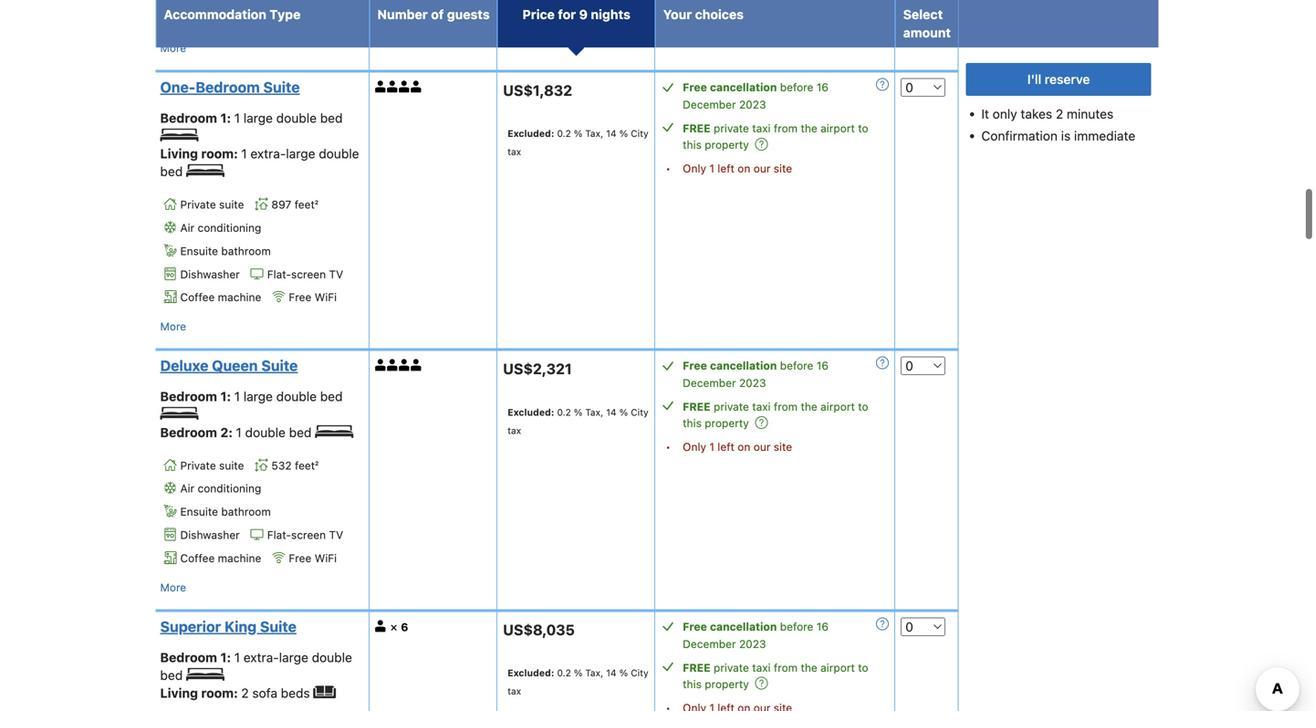 Task type: vqa. For each thing, say whether or not it's contained in the screenshot.
bottom "Private"
yes



Task type: locate. For each thing, give the bounding box(es) containing it.
before 16 december 2023
[[683, 81, 829, 111], [683, 359, 829, 390], [683, 620, 829, 650]]

before for us$8,035
[[780, 620, 814, 633]]

1 vertical spatial 2023
[[740, 377, 767, 390]]

1 extra-large double bed
[[160, 146, 359, 179], [160, 650, 352, 683]]

2 vertical spatial excluded:
[[508, 667, 555, 678]]

extra-
[[251, 146, 286, 161], [244, 650, 279, 665]]

living room:
[[160, 146, 241, 161], [160, 686, 241, 701]]

more link for one-bedroom suite
[[160, 317, 186, 336]]

1 bathroom from the top
[[221, 245, 271, 257]]

more up the superior
[[160, 581, 186, 594]]

1 vertical spatial flat-
[[267, 529, 291, 541]]

0.2 % tax, 14 % city tax
[[508, 128, 649, 157], [508, 407, 649, 436], [508, 667, 649, 697]]

accommodation
[[164, 7, 267, 22]]

0 vertical spatial december
[[683, 98, 736, 111]]

1 property from the top
[[705, 138, 749, 151]]

flat-screen tv for deluxe queen suite
[[267, 529, 344, 541]]

3 cancellation from the top
[[710, 620, 777, 633]]

1 vertical spatial only 1 left on our site
[[683, 441, 793, 453]]

0 vertical spatial conditioning
[[198, 221, 261, 234]]

2 cancellation from the top
[[710, 359, 777, 372]]

free cancellation for us$8,035
[[683, 620, 777, 633]]

2 coffee from the top
[[180, 291, 215, 304]]

flat- down 897
[[267, 268, 291, 281]]

machine
[[218, 12, 261, 25], [218, 291, 261, 304], [218, 552, 261, 565]]

more up deluxe
[[160, 320, 186, 333]]

1 before 16 december 2023 from the top
[[683, 81, 829, 111]]

1 machine from the top
[[218, 12, 261, 25]]

before
[[780, 81, 814, 94], [780, 359, 814, 372], [780, 620, 814, 633]]

double
[[276, 110, 317, 125], [319, 146, 359, 161], [276, 389, 317, 404], [245, 425, 286, 440], [312, 650, 352, 665]]

private for deluxe
[[180, 459, 216, 472]]

1 feet² from the top
[[295, 198, 319, 211]]

0 vertical spatial air
[[180, 221, 195, 234]]

the
[[801, 122, 818, 135], [801, 401, 818, 413], [801, 661, 818, 674]]

tv for deluxe queen suite
[[329, 529, 344, 541]]

3 property from the top
[[705, 678, 749, 691]]

3 from from the top
[[774, 661, 798, 674]]

0 vertical spatial on
[[738, 162, 751, 175]]

excluded: down us$2,321
[[508, 407, 555, 418]]

this for us$1,832
[[683, 138, 702, 151]]

3 to from the top
[[859, 661, 869, 674]]

1 vertical spatial tv
[[329, 529, 344, 541]]

2 more link from the top
[[160, 317, 186, 336]]

1 vertical spatial airport
[[821, 401, 855, 413]]

14
[[606, 128, 617, 139], [606, 407, 617, 418], [606, 667, 617, 678]]

2 conditioning from the top
[[198, 482, 261, 495]]

2 taxi from the top
[[753, 401, 771, 413]]

suite for superior king suite
[[260, 618, 297, 635]]

tax down us$2,321
[[508, 425, 522, 436]]

private left 897
[[180, 198, 216, 211]]

suite right bedroom
[[263, 78, 300, 96]]

machine up queen at the bottom of the page
[[218, 291, 261, 304]]

coffee up deluxe
[[180, 291, 215, 304]]

6
[[401, 621, 409, 633]]

2 air from the top
[[180, 482, 195, 495]]

0 vertical spatial living
[[160, 146, 198, 161]]

1 vertical spatial the
[[801, 401, 818, 413]]

1 bedroom 1: from the top
[[160, 110, 234, 125]]

on for us$1,832
[[738, 162, 751, 175]]

tax
[[508, 146, 522, 157], [508, 425, 522, 436], [508, 686, 522, 697]]

2 14 from the top
[[606, 407, 617, 418]]

2 vertical spatial free
[[683, 661, 711, 674]]

2 vertical spatial december
[[683, 638, 736, 650]]

0 vertical spatial more
[[160, 41, 186, 54]]

king
[[225, 618, 257, 635]]

1 extra-large double bed up 'sofa'
[[160, 650, 352, 683]]

1 left from the top
[[718, 162, 735, 175]]

1 vertical spatial ensuite
[[180, 505, 218, 518]]

living
[[160, 146, 198, 161], [160, 686, 198, 701]]

3 tax, from the top
[[586, 667, 604, 678]]

december for us$2,321
[[683, 377, 736, 390]]

1 the from the top
[[801, 122, 818, 135]]

us$2,321
[[503, 361, 572, 378]]

3 more link from the top
[[160, 578, 186, 596]]

left for us$2,321
[[718, 441, 735, 453]]

coffee machine up the superior king suite
[[180, 552, 261, 565]]

1 room: from the top
[[201, 146, 238, 161]]

1 vertical spatial excluded:
[[508, 407, 555, 418]]

1 0.2 from the top
[[557, 128, 571, 139]]

1 vertical spatial 0.2
[[557, 407, 571, 418]]

excluded:
[[508, 128, 555, 139], [508, 407, 555, 418], [508, 667, 555, 678]]

0 vertical spatial tax
[[508, 146, 522, 157]]

0.2
[[557, 128, 571, 139], [557, 407, 571, 418], [557, 667, 571, 678]]

2 air conditioning from the top
[[180, 482, 261, 495]]

0 vertical spatial free cancellation
[[683, 81, 777, 94]]

0.2 down us$2,321
[[557, 407, 571, 418]]

%
[[574, 128, 583, 139], [620, 128, 628, 139], [574, 407, 583, 418], [620, 407, 628, 418], [574, 667, 583, 678], [620, 667, 628, 678]]

feet² for deluxe queen suite
[[295, 459, 319, 472]]

2023 for us$8,035
[[740, 638, 767, 650]]

price for 9 nights
[[523, 7, 631, 22]]

machine left type
[[218, 12, 261, 25]]

0 vertical spatial excluded:
[[508, 128, 555, 139]]

screen down 532 feet²
[[291, 529, 326, 541]]

2 more details on meals and payment options image from the top
[[877, 617, 890, 630]]

more for one-
[[160, 320, 186, 333]]

coffee up "one-"
[[180, 12, 215, 25]]

site
[[774, 162, 793, 175], [774, 441, 793, 453]]

0 vertical spatial screen
[[291, 268, 326, 281]]

1 taxi from the top
[[753, 122, 771, 135]]

bed down the superior
[[160, 668, 183, 683]]

1 vertical spatial free wifi
[[289, 291, 337, 304]]

1 vertical spatial our
[[754, 441, 771, 453]]

1 vertical spatial on
[[738, 441, 751, 453]]

free wifi up one-bedroom suite link
[[289, 12, 337, 25]]

2 left from the top
[[718, 441, 735, 453]]

bathroom for bedroom
[[221, 245, 271, 257]]

occupancy image
[[375, 81, 387, 93], [387, 81, 399, 93], [399, 81, 411, 93], [375, 359, 387, 371], [387, 359, 399, 371], [399, 359, 411, 371], [411, 359, 423, 371], [375, 620, 387, 632]]

1 vertical spatial 0.2 % tax, 14 % city tax
[[508, 407, 649, 436]]

living room: left 'sofa'
[[160, 686, 241, 701]]

0.2 % tax, 14 % city tax down us$2,321
[[508, 407, 649, 436]]

cancellation
[[710, 81, 777, 94], [710, 359, 777, 372], [710, 620, 777, 633]]

feet²
[[295, 198, 319, 211], [295, 459, 319, 472]]

2 private suite from the top
[[180, 459, 244, 472]]

screen for one-bedroom suite
[[291, 268, 326, 281]]

1 cancellation from the top
[[710, 81, 777, 94]]

1 more link from the top
[[160, 39, 186, 57]]

couch image
[[314, 686, 336, 699]]

2 free cancellation from the top
[[683, 359, 777, 372]]

conditioning
[[198, 221, 261, 234], [198, 482, 261, 495]]

machine up king
[[218, 552, 261, 565]]

2 vertical spatial coffee
[[180, 552, 215, 565]]

1 2023 from the top
[[740, 98, 767, 111]]

from
[[774, 122, 798, 135], [774, 401, 798, 413], [774, 661, 798, 674]]

coffee
[[180, 12, 215, 25], [180, 291, 215, 304], [180, 552, 215, 565]]

private for us$2,321
[[714, 401, 750, 413]]

0 vertical spatial cancellation
[[710, 81, 777, 94]]

bedroom 1: down "one-"
[[160, 110, 234, 125]]

to
[[859, 122, 869, 135], [859, 401, 869, 413], [859, 661, 869, 674]]

3 this from the top
[[683, 678, 702, 691]]

sofa
[[252, 686, 278, 701]]

1 tv from the top
[[329, 268, 344, 281]]

2
[[1056, 106, 1064, 121], [241, 686, 249, 701]]

1 living from the top
[[160, 146, 198, 161]]

0 vertical spatial machine
[[218, 12, 261, 25]]

private for us$1,832
[[714, 122, 750, 135]]

suite right queen at the bottom of the page
[[261, 357, 298, 374]]

1 this from the top
[[683, 138, 702, 151]]

2 vertical spatial city
[[631, 667, 649, 678]]

property
[[705, 138, 749, 151], [705, 417, 749, 430], [705, 678, 749, 691]]

1 vertical spatial air
[[180, 482, 195, 495]]

• for us$2,321
[[666, 441, 671, 453]]

1 dishwasher from the top
[[180, 268, 240, 281]]

1 vertical spatial left
[[718, 441, 735, 453]]

excluded: down us$8,035
[[508, 667, 555, 678]]

0 vertical spatial ensuite bathroom
[[180, 245, 271, 257]]

1 vertical spatial bathroom
[[221, 505, 271, 518]]

2 site from the top
[[774, 441, 793, 453]]

bedroom 1:
[[160, 110, 234, 125], [160, 389, 234, 404], [160, 650, 234, 665]]

3 excluded: from the top
[[508, 667, 555, 678]]

0 vertical spatial only
[[683, 162, 707, 175]]

airport
[[821, 122, 855, 135], [821, 401, 855, 413], [821, 661, 855, 674]]

2 vertical spatial 2023
[[740, 638, 767, 650]]

2 1 extra-large double bed from the top
[[160, 650, 352, 683]]

2 airport from the top
[[821, 401, 855, 413]]

free
[[683, 122, 711, 135], [683, 401, 711, 413], [683, 661, 711, 674]]

1 vertical spatial 1 large double bed
[[234, 389, 343, 404]]

air conditioning for queen
[[180, 482, 261, 495]]

2 more from the top
[[160, 320, 186, 333]]

2 vertical spatial wifi
[[315, 552, 337, 565]]

room: down bedroom
[[201, 146, 238, 161]]

from for us$2,321
[[774, 401, 798, 413]]

more details on meals and payment options image
[[877, 78, 890, 91], [877, 617, 890, 630]]

2 vertical spatial airport
[[821, 661, 855, 674]]

2 machine from the top
[[218, 291, 261, 304]]

air
[[180, 221, 195, 234], [180, 482, 195, 495]]

conditioning for queen
[[198, 482, 261, 495]]

1 coffee machine from the top
[[180, 12, 261, 25]]

2 wifi from the top
[[315, 291, 337, 304]]

tax down us$8,035
[[508, 686, 522, 697]]

accommodation type
[[164, 7, 301, 22]]

3 0.2 from the top
[[557, 667, 571, 678]]

1 vertical spatial 16
[[817, 359, 829, 372]]

1 vertical spatial bedroom 1:
[[160, 389, 234, 404]]

2 16 from the top
[[817, 359, 829, 372]]

0 vertical spatial tv
[[329, 268, 344, 281]]

1 vertical spatial more
[[160, 320, 186, 333]]

1 vertical spatial before
[[780, 359, 814, 372]]

1 vertical spatial extra-
[[244, 650, 279, 665]]

free wifi up superior king suite link
[[289, 552, 337, 565]]

suite for one-bedroom suite
[[263, 78, 300, 96]]

dishwasher for deluxe
[[180, 529, 240, 541]]

extra- for living room:
[[251, 146, 286, 161]]

free cancellation for us$1,832
[[683, 81, 777, 94]]

1 ensuite bathroom from the top
[[180, 245, 271, 257]]

one-bedroom suite link
[[160, 78, 359, 96]]

private down bedroom 2:
[[180, 459, 216, 472]]

on
[[738, 162, 751, 175], [738, 441, 751, 453]]

suite
[[219, 198, 244, 211], [219, 459, 244, 472]]

1 1 extra-large double bed from the top
[[160, 146, 359, 179]]

bedroom 1: for deluxe
[[160, 389, 234, 404]]

2 before 16 december 2023 from the top
[[683, 359, 829, 390]]

×
[[390, 620, 398, 633]]

3 coffee machine from the top
[[180, 552, 261, 565]]

0 vertical spatial 2023
[[740, 98, 767, 111]]

ensuite bathroom
[[180, 245, 271, 257], [180, 505, 271, 518]]

0 vertical spatial to
[[859, 122, 869, 135]]

2 bedroom 1: from the top
[[160, 389, 234, 404]]

0 vertical spatial before 16 december 2023
[[683, 81, 829, 111]]

0 vertical spatial 1 large double bed
[[234, 110, 343, 125]]

2 city from the top
[[631, 407, 649, 418]]

2 private from the top
[[180, 459, 216, 472]]

suite
[[263, 78, 300, 96], [261, 357, 298, 374], [260, 618, 297, 635]]

1 vertical spatial private suite
[[180, 459, 244, 472]]

living room: for superior
[[160, 686, 241, 701]]

coffee up the superior
[[180, 552, 215, 565]]

2 sofa beds
[[241, 686, 314, 701]]

1 • from the top
[[666, 162, 671, 175]]

bed down "one-"
[[160, 164, 183, 179]]

left
[[718, 162, 735, 175], [718, 441, 735, 453]]

2 december from the top
[[683, 377, 736, 390]]

machine for queen
[[218, 552, 261, 565]]

1 air conditioning from the top
[[180, 221, 261, 234]]

more details on meals and payment options image for us$1,832
[[877, 78, 890, 91]]

1 vertical spatial ensuite bathroom
[[180, 505, 271, 518]]

1 0.2 % tax, 14 % city tax from the top
[[508, 128, 649, 157]]

1 vertical spatial before 16 december 2023
[[683, 359, 829, 390]]

extra- up 897
[[251, 146, 286, 161]]

2 the from the top
[[801, 401, 818, 413]]

1 extra-large double bed up 897
[[160, 146, 359, 179]]

room: left 'sofa'
[[201, 686, 238, 701]]

1 large double bed down one-bedroom suite link
[[234, 110, 343, 125]]

ensuite
[[180, 245, 218, 257], [180, 505, 218, 518]]

suite down bedroom 2:
[[219, 459, 244, 472]]

3 before from the top
[[780, 620, 814, 633]]

from for us$8,035
[[774, 661, 798, 674]]

0 vertical spatial site
[[774, 162, 793, 175]]

screen
[[291, 268, 326, 281], [291, 529, 326, 541]]

2 room: from the top
[[201, 686, 238, 701]]

suite left 897
[[219, 198, 244, 211]]

living down "one-"
[[160, 146, 198, 161]]

0 horizontal spatial 2
[[241, 686, 249, 701]]

large up beds
[[279, 650, 309, 665]]

2 0.2 % tax, 14 % city tax from the top
[[508, 407, 649, 436]]

before for us$1,832
[[780, 81, 814, 94]]

private suite down bedroom 2:
[[180, 459, 244, 472]]

feet² right 532
[[295, 459, 319, 472]]

0.2 down us$8,035
[[557, 667, 571, 678]]

2 0.2 from the top
[[557, 407, 571, 418]]

0 vertical spatial wifi
[[315, 12, 337, 25]]

2 vertical spatial to
[[859, 661, 869, 674]]

1 vertical spatial december
[[683, 377, 736, 390]]

2 before from the top
[[780, 359, 814, 372]]

to for us$8,035
[[859, 661, 869, 674]]

0 vertical spatial 1 extra-large double bed
[[160, 146, 359, 179]]

more link for deluxe queen suite
[[160, 578, 186, 596]]

of
[[431, 7, 444, 22]]

excluded: for us$2,321
[[508, 407, 555, 418]]

2 to from the top
[[859, 401, 869, 413]]

0 vertical spatial more details on meals and payment options image
[[877, 78, 890, 91]]

3 airport from the top
[[821, 661, 855, 674]]

free wifi up deluxe queen suite link
[[289, 291, 337, 304]]

bathroom
[[221, 245, 271, 257], [221, 505, 271, 518]]

private taxi from the airport to this property for us$8,035
[[683, 661, 869, 691]]

2 inside it only takes 2 minutes confirmation is immediate
[[1056, 106, 1064, 121]]

1 city from the top
[[631, 128, 649, 139]]

2 bathroom from the top
[[221, 505, 271, 518]]

december
[[683, 98, 736, 111], [683, 377, 736, 390], [683, 638, 736, 650]]

price
[[523, 7, 555, 22]]

airport for us$2,321
[[821, 401, 855, 413]]

2 feet² from the top
[[295, 459, 319, 472]]

private
[[180, 198, 216, 211], [180, 459, 216, 472]]

free wifi for one-bedroom suite
[[289, 291, 337, 304]]

2 vertical spatial cancellation
[[710, 620, 777, 633]]

1 large double bed
[[234, 110, 343, 125], [234, 389, 343, 404]]

3 2023 from the top
[[740, 638, 767, 650]]

1 1 large double bed from the top
[[234, 110, 343, 125]]

taxi
[[753, 122, 771, 135], [753, 401, 771, 413], [753, 661, 771, 674]]

suite right king
[[260, 618, 297, 635]]

1 only from the top
[[683, 162, 707, 175]]

1 vertical spatial site
[[774, 441, 793, 453]]

december for us$1,832
[[683, 98, 736, 111]]

0 vertical spatial •
[[666, 162, 671, 175]]

city
[[631, 128, 649, 139], [631, 407, 649, 418], [631, 667, 649, 678]]

3 taxi from the top
[[753, 661, 771, 674]]

2 up is
[[1056, 106, 1064, 121]]

tax down us$1,832
[[508, 146, 522, 157]]

0 vertical spatial coffee machine
[[180, 12, 261, 25]]

flat-
[[267, 268, 291, 281], [267, 529, 291, 541]]

airport for us$1,832
[[821, 122, 855, 135]]

number of guests
[[378, 7, 490, 22]]

2 vertical spatial more link
[[160, 578, 186, 596]]

flat-screen tv down 532 feet²
[[267, 529, 344, 541]]

2 vertical spatial 16
[[817, 620, 829, 633]]

0 vertical spatial from
[[774, 122, 798, 135]]

private for us$8,035
[[714, 661, 750, 674]]

0 vertical spatial bedroom 1:
[[160, 110, 234, 125]]

private
[[714, 122, 750, 135], [714, 401, 750, 413], [714, 661, 750, 674]]

dishwasher for one-
[[180, 268, 240, 281]]

•
[[666, 162, 671, 175], [666, 441, 671, 453]]

free wifi for deluxe queen suite
[[289, 552, 337, 565]]

0 vertical spatial suite
[[263, 78, 300, 96]]

1 large double bed up 1 double bed
[[234, 389, 343, 404]]

2 tv from the top
[[329, 529, 344, 541]]

3 city from the top
[[631, 667, 649, 678]]

1 vertical spatial wifi
[[315, 291, 337, 304]]

• for us$1,832
[[666, 162, 671, 175]]

3 coffee from the top
[[180, 552, 215, 565]]

excluded: down us$1,832
[[508, 128, 555, 139]]

bedroom 1: down the superior
[[160, 650, 234, 665]]

more link up the superior
[[160, 578, 186, 596]]

flat-screen tv down the 897 feet²
[[267, 268, 344, 281]]

suite for deluxe queen suite
[[261, 357, 298, 374]]

suite for bedroom
[[219, 198, 244, 211]]

1 free wifi from the top
[[289, 12, 337, 25]]

coffee machine up deluxe queen suite
[[180, 291, 261, 304]]

more
[[160, 41, 186, 54], [160, 320, 186, 333], [160, 581, 186, 594]]

3 14 from the top
[[606, 667, 617, 678]]

free for us$1,832
[[683, 122, 711, 135]]

coffee machine for queen
[[180, 552, 261, 565]]

2 flat- from the top
[[267, 529, 291, 541]]

2 suite from the top
[[219, 459, 244, 472]]

december for us$8,035
[[683, 638, 736, 650]]

2 vertical spatial the
[[801, 661, 818, 674]]

2 from from the top
[[774, 401, 798, 413]]

only for us$2,321
[[683, 441, 707, 453]]

2 coffee machine from the top
[[180, 291, 261, 304]]

3 private taxi from the airport to this property from the top
[[683, 661, 869, 691]]

feet² right 897
[[295, 198, 319, 211]]

on for us$2,321
[[738, 441, 751, 453]]

16
[[817, 81, 829, 94], [817, 359, 829, 372], [817, 620, 829, 633]]

0 vertical spatial private
[[180, 198, 216, 211]]

2 vertical spatial before
[[780, 620, 814, 633]]

living room: down "one-"
[[160, 146, 241, 161]]

1 vertical spatial free cancellation
[[683, 359, 777, 372]]

living down the superior
[[160, 686, 198, 701]]

bedroom 1: down deluxe
[[160, 389, 234, 404]]

2 left 'sofa'
[[241, 686, 249, 701]]

1 vertical spatial machine
[[218, 291, 261, 304]]

1 coffee from the top
[[180, 12, 215, 25]]

1 vertical spatial city
[[631, 407, 649, 418]]

14 for us$8,035
[[606, 667, 617, 678]]

1 free cancellation from the top
[[683, 81, 777, 94]]

0 vertical spatial 0.2 % tax, 14 % city tax
[[508, 128, 649, 157]]

property for us$1,832
[[705, 138, 749, 151]]

superior king suite link
[[160, 617, 359, 636]]

1 private from the top
[[714, 122, 750, 135]]

flat- for deluxe queen suite
[[267, 529, 291, 541]]

0 vertical spatial 0.2
[[557, 128, 571, 139]]

0 vertical spatial this
[[683, 138, 702, 151]]

2 vertical spatial 14
[[606, 667, 617, 678]]

1 vertical spatial coffee
[[180, 291, 215, 304]]

2 vertical spatial before 16 december 2023
[[683, 620, 829, 650]]

0.2 % tax, 14 % city tax down us$8,035
[[508, 667, 649, 697]]

0 vertical spatial free
[[683, 122, 711, 135]]

1 from from the top
[[774, 122, 798, 135]]

1 flat- from the top
[[267, 268, 291, 281]]

to for us$1,832
[[859, 122, 869, 135]]

tv
[[329, 268, 344, 281], [329, 529, 344, 541]]

more details on meals and payment options image for us$8,035
[[877, 617, 890, 630]]

living for one-
[[160, 146, 198, 161]]

bedroom 2:
[[160, 425, 236, 440]]

coffee machine left type
[[180, 12, 261, 25]]

1 vertical spatial from
[[774, 401, 798, 413]]

0.2 down us$1,832
[[557, 128, 571, 139]]

our for us$2,321
[[754, 441, 771, 453]]

wifi
[[315, 12, 337, 25], [315, 291, 337, 304], [315, 552, 337, 565]]

more link up "one-"
[[160, 39, 186, 57]]

2 vertical spatial free cancellation
[[683, 620, 777, 633]]

2 • from the top
[[666, 441, 671, 453]]

0 vertical spatial private suite
[[180, 198, 244, 211]]

1 ensuite from the top
[[180, 245, 218, 257]]

1 private from the top
[[180, 198, 216, 211]]

private suite left 897
[[180, 198, 244, 211]]

2 vertical spatial tax,
[[586, 667, 604, 678]]

1 vertical spatial flat-screen tv
[[267, 529, 344, 541]]

2 vertical spatial 0.2
[[557, 667, 571, 678]]

1 tax, from the top
[[586, 128, 604, 139]]

room:
[[201, 146, 238, 161], [201, 686, 238, 701]]

large
[[244, 110, 273, 125], [286, 146, 315, 161], [244, 389, 273, 404], [279, 650, 309, 665]]

the for us$8,035
[[801, 661, 818, 674]]

free cancellation
[[683, 81, 777, 94], [683, 359, 777, 372], [683, 620, 777, 633]]

superior
[[160, 618, 221, 635]]

1 vertical spatial to
[[859, 401, 869, 413]]

extra- down superior king suite link
[[244, 650, 279, 665]]

1 vertical spatial more details on meals and payment options image
[[877, 617, 890, 630]]

1 vertical spatial living room:
[[160, 686, 241, 701]]

flat- down 532
[[267, 529, 291, 541]]

screen down the 897 feet²
[[291, 268, 326, 281]]

ensuite for one-
[[180, 245, 218, 257]]

1 screen from the top
[[291, 268, 326, 281]]

more up "one-"
[[160, 41, 186, 54]]

2 flat-screen tv from the top
[[267, 529, 344, 541]]

0 vertical spatial room:
[[201, 146, 238, 161]]

more link up deluxe
[[160, 317, 186, 336]]

1 vertical spatial conditioning
[[198, 482, 261, 495]]

2 screen from the top
[[291, 529, 326, 541]]

2 our from the top
[[754, 441, 771, 453]]

3 free from the top
[[683, 661, 711, 674]]

0.2 % tax, 14 % city tax down us$1,832
[[508, 128, 649, 157]]

immediate
[[1075, 128, 1136, 143]]

private suite
[[180, 198, 244, 211], [180, 459, 244, 472]]

city for us$2,321
[[631, 407, 649, 418]]

free
[[289, 12, 312, 25], [683, 81, 708, 94], [289, 291, 312, 304], [683, 359, 708, 372], [289, 552, 312, 565], [683, 620, 708, 633]]

3 more from the top
[[160, 581, 186, 594]]

0.2 % tax, 14 % city tax for us$1,832
[[508, 128, 649, 157]]

private suite for bedroom
[[180, 198, 244, 211]]

property for us$8,035
[[705, 678, 749, 691]]

more link
[[160, 39, 186, 57], [160, 317, 186, 336], [160, 578, 186, 596]]

1 vertical spatial taxi
[[753, 401, 771, 413]]

1 to from the top
[[859, 122, 869, 135]]

1 vertical spatial suite
[[219, 459, 244, 472]]

0 vertical spatial bathroom
[[221, 245, 271, 257]]

2 vertical spatial private
[[714, 661, 750, 674]]

0 vertical spatial 2
[[1056, 106, 1064, 121]]

2 vertical spatial 0.2 % tax, 14 % city tax
[[508, 667, 649, 697]]

2 ensuite from the top
[[180, 505, 218, 518]]

0 vertical spatial our
[[754, 162, 771, 175]]



Task type: describe. For each thing, give the bounding box(es) containing it.
bedroom
[[196, 78, 260, 96]]

0.2 for us$8,035
[[557, 667, 571, 678]]

0.2 for us$2,321
[[557, 407, 571, 418]]

select amount
[[904, 7, 952, 40]]

suite for queen
[[219, 459, 244, 472]]

your
[[664, 7, 692, 22]]

confirmation
[[982, 128, 1058, 143]]

before 16 december 2023 for us$1,832
[[683, 81, 829, 111]]

occupancy image
[[411, 81, 423, 93]]

flat- for one-bedroom suite
[[267, 268, 291, 281]]

before 16 december 2023 for us$8,035
[[683, 620, 829, 650]]

ensuite bathroom for queen
[[180, 505, 271, 518]]

bed down one-bedroom suite link
[[320, 110, 343, 125]]

16 for us$2,321
[[817, 359, 829, 372]]

feet² for one-bedroom suite
[[295, 198, 319, 211]]

0.2 for us$1,832
[[557, 128, 571, 139]]

1 more from the top
[[160, 41, 186, 54]]

coffee for deluxe
[[180, 552, 215, 565]]

from for us$1,832
[[774, 122, 798, 135]]

large down one-bedroom suite link
[[244, 110, 273, 125]]

1 large double bed for deluxe queen suite
[[234, 389, 343, 404]]

air for deluxe
[[180, 482, 195, 495]]

airport for us$8,035
[[821, 661, 855, 674]]

living for superior
[[160, 686, 198, 701]]

choices
[[695, 7, 744, 22]]

cancellation for us$8,035
[[710, 620, 777, 633]]

site for us$1,832
[[774, 162, 793, 175]]

more for deluxe
[[160, 581, 186, 594]]

select
[[904, 7, 943, 22]]

bedroom 1: for superior
[[160, 650, 234, 665]]

tax, for us$8,035
[[586, 667, 604, 678]]

machine for bedroom
[[218, 291, 261, 304]]

tax, for us$1,832
[[586, 128, 604, 139]]

left for us$1,832
[[718, 162, 735, 175]]

1 vertical spatial 2
[[241, 686, 249, 701]]

air conditioning for bedroom
[[180, 221, 261, 234]]

only 1 left on our site for us$1,832
[[683, 162, 793, 175]]

to for us$2,321
[[859, 401, 869, 413]]

takes
[[1021, 106, 1053, 121]]

i'll reserve
[[1028, 72, 1091, 87]]

more details on meals and payment options image
[[877, 357, 890, 369]]

city for us$8,035
[[631, 667, 649, 678]]

the for us$2,321
[[801, 401, 818, 413]]

free for us$2,321
[[683, 401, 711, 413]]

excluded: for us$8,035
[[508, 667, 555, 678]]

it only takes 2 minutes confirmation is immediate
[[982, 106, 1136, 143]]

excluded: for us$1,832
[[508, 128, 555, 139]]

amount
[[904, 25, 952, 40]]

your choices
[[664, 7, 744, 22]]

16 for us$8,035
[[817, 620, 829, 633]]

property for us$2,321
[[705, 417, 749, 430]]

bed down deluxe queen suite link
[[320, 389, 343, 404]]

beds
[[281, 686, 310, 701]]

only 1 left on our site for us$2,321
[[683, 441, 793, 453]]

deluxe queen suite link
[[160, 357, 359, 375]]

superior king suite
[[160, 618, 297, 635]]

deluxe
[[160, 357, 209, 374]]

air for one-
[[180, 221, 195, 234]]

conditioning for bedroom
[[198, 221, 261, 234]]

private suite for queen
[[180, 459, 244, 472]]

this for us$2,321
[[683, 417, 702, 430]]

coffee machine for bedroom
[[180, 291, 261, 304]]

us$1,832
[[503, 82, 573, 99]]

2023 for us$2,321
[[740, 377, 767, 390]]

private taxi from the airport to this property for us$1,832
[[683, 122, 869, 151]]

tv for one-bedroom suite
[[329, 268, 344, 281]]

screen for deluxe queen suite
[[291, 529, 326, 541]]

14 for us$2,321
[[606, 407, 617, 418]]

before 16 december 2023 for us$2,321
[[683, 359, 829, 390]]

living room: for one-
[[160, 146, 241, 161]]

extra- for bedroom 1:
[[244, 650, 279, 665]]

1 wifi from the top
[[315, 12, 337, 25]]

532
[[272, 459, 292, 472]]

only
[[993, 106, 1018, 121]]

is
[[1062, 128, 1071, 143]]

taxi for us$1,832
[[753, 122, 771, 135]]

× 6
[[390, 620, 409, 633]]

cancellation for us$2,321
[[710, 359, 777, 372]]

it
[[982, 106, 990, 121]]

deluxe queen suite
[[160, 357, 298, 374]]

cancellation for us$1,832
[[710, 81, 777, 94]]

private taxi from the airport to this property for us$2,321
[[683, 401, 869, 430]]

for
[[558, 7, 576, 22]]

city for us$1,832
[[631, 128, 649, 139]]

897
[[272, 198, 292, 211]]

large up the 897 feet²
[[286, 146, 315, 161]]

coffee for one-
[[180, 291, 215, 304]]

tax for us$8,035
[[508, 686, 522, 697]]

9
[[579, 7, 588, 22]]

the for us$1,832
[[801, 122, 818, 135]]

bed up 532 feet²
[[289, 425, 312, 440]]

ensuite for deluxe
[[180, 505, 218, 518]]

897 feet²
[[272, 198, 319, 211]]

free for us$8,035
[[683, 661, 711, 674]]

tax for us$2,321
[[508, 425, 522, 436]]

bedroom 1: for one-
[[160, 110, 234, 125]]

tax, for us$2,321
[[586, 407, 604, 418]]

nights
[[591, 7, 631, 22]]

only for us$1,832
[[683, 162, 707, 175]]

1 extra-large double bed for bedroom 1:
[[160, 650, 352, 683]]

wifi for deluxe queen suite
[[315, 552, 337, 565]]

14 for us$1,832
[[606, 128, 617, 139]]

number
[[378, 7, 428, 22]]

guests
[[447, 7, 490, 22]]

room: for superior
[[201, 686, 238, 701]]

minutes
[[1067, 106, 1114, 121]]

i'll reserve button
[[967, 63, 1152, 96]]

free cancellation for us$2,321
[[683, 359, 777, 372]]

room: for one-
[[201, 146, 238, 161]]

bathroom for queen
[[221, 505, 271, 518]]

one-
[[160, 78, 196, 96]]

0.2 % tax, 14 % city tax for us$2,321
[[508, 407, 649, 436]]

532 feet²
[[272, 459, 319, 472]]

private for one-
[[180, 198, 216, 211]]

taxi for us$2,321
[[753, 401, 771, 413]]

type
[[270, 7, 301, 22]]

us$8,035
[[503, 621, 575, 639]]

ensuite bathroom for bedroom
[[180, 245, 271, 257]]

queen
[[212, 357, 258, 374]]

1 double bed
[[236, 425, 315, 440]]

one-bedroom suite
[[160, 78, 300, 96]]

large down deluxe queen suite link
[[244, 389, 273, 404]]



